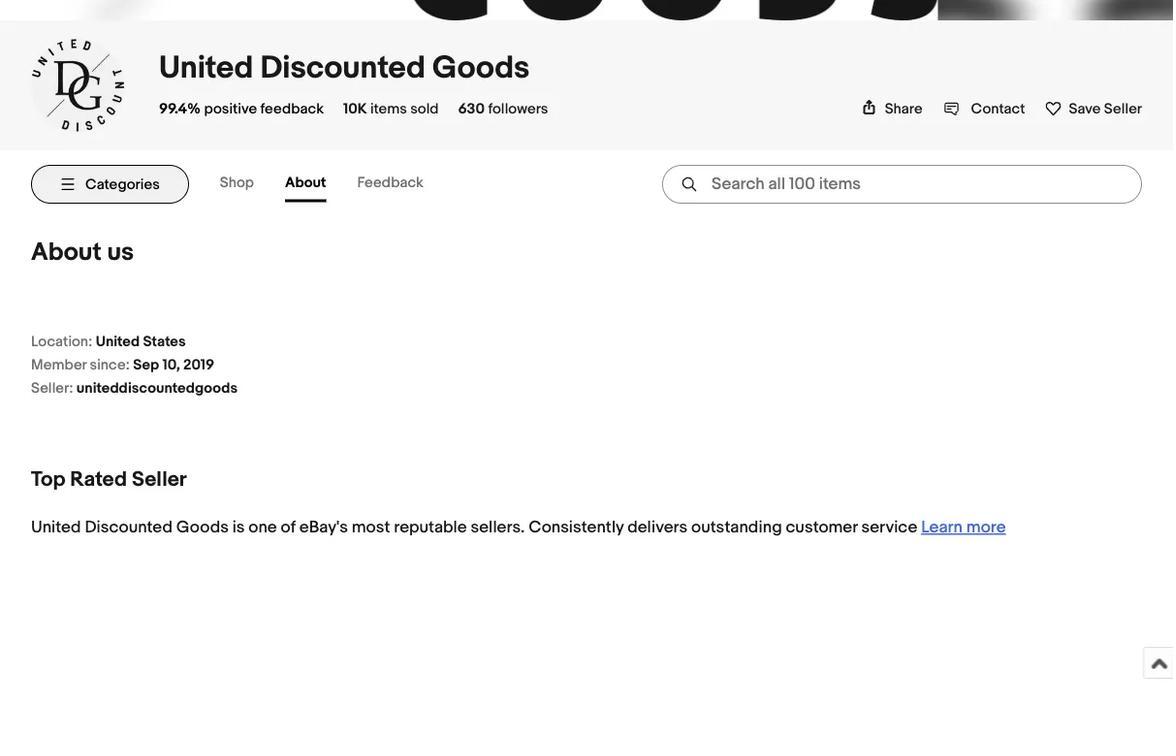 Task type: vqa. For each thing, say whether or not it's contained in the screenshot.
Per within the 9% ON TOTAL AMOUNT OF THE SALE UP TO $2,500 CALCULATED PER ITEM
no



Task type: describe. For each thing, give the bounding box(es) containing it.
united for united discounted goods is one of ebay's most reputable sellers. consistently delivers outstanding customer service learn more
[[31, 517, 81, 538]]

member
[[31, 356, 87, 373]]

99.4% positive feedback
[[159, 100, 324, 117]]

categories button
[[31, 165, 189, 204]]

consistently
[[529, 517, 624, 538]]

save seller
[[1069, 100, 1143, 117]]

outstanding
[[692, 517, 782, 538]]

share
[[885, 100, 923, 117]]

united for united discounted goods
[[159, 49, 254, 87]]

contact link
[[944, 100, 1026, 117]]

location:
[[31, 333, 93, 350]]

2019
[[183, 356, 215, 373]]

seller:
[[31, 379, 73, 397]]

rated
[[70, 467, 127, 492]]

shop
[[220, 174, 254, 192]]

of
[[281, 517, 296, 538]]

customer
[[786, 517, 858, 538]]

10k items sold
[[343, 100, 439, 117]]

save seller button
[[1045, 96, 1143, 117]]

99.4%
[[159, 100, 201, 117]]

goods for united discounted goods is one of ebay's most reputable sellers. consistently delivers outstanding customer service learn more
[[176, 517, 229, 538]]

discounted for united discounted goods is one of ebay's most reputable sellers. consistently delivers outstanding customer service learn more
[[85, 517, 173, 538]]

sellers.
[[471, 517, 525, 538]]

positive
[[204, 100, 257, 117]]

discounted for united discounted goods
[[260, 49, 426, 87]]

since:
[[90, 356, 130, 373]]

ebay's
[[300, 517, 348, 538]]

learn more link
[[922, 517, 1006, 538]]

united discounted goods
[[159, 49, 530, 87]]

Search all 100 items field
[[662, 165, 1143, 204]]

united discounted goods is one of ebay's most reputable sellers. consistently delivers outstanding customer service learn more
[[31, 517, 1006, 538]]

save
[[1069, 100, 1101, 117]]

630 followers
[[458, 100, 548, 117]]

10,
[[162, 356, 180, 373]]

united discounted goods link
[[159, 49, 530, 87]]

about for about us
[[31, 238, 102, 268]]

delivers
[[628, 517, 688, 538]]

location: united states member since: sep 10, 2019 seller: uniteddiscountedgoods
[[31, 333, 238, 397]]

is
[[232, 517, 245, 538]]

service
[[862, 517, 918, 538]]



Task type: locate. For each thing, give the bounding box(es) containing it.
more
[[967, 517, 1006, 538]]

discounted down top rated seller
[[85, 517, 173, 538]]

1 vertical spatial about
[[31, 238, 102, 268]]

most
[[352, 517, 390, 538]]

top
[[31, 467, 65, 492]]

followers
[[488, 100, 548, 117]]

about right shop
[[285, 174, 326, 192]]

seller inside the save seller button
[[1105, 100, 1143, 117]]

1 vertical spatial discounted
[[85, 517, 173, 538]]

about left us
[[31, 238, 102, 268]]

1 horizontal spatial goods
[[433, 49, 530, 87]]

0 vertical spatial united
[[159, 49, 254, 87]]

0 horizontal spatial discounted
[[85, 517, 173, 538]]

sold
[[410, 100, 439, 117]]

one
[[249, 517, 277, 538]]

10k
[[343, 100, 367, 117]]

contact
[[971, 100, 1026, 117]]

united up positive
[[159, 49, 254, 87]]

about
[[285, 174, 326, 192], [31, 238, 102, 268]]

tab list containing shop
[[220, 166, 455, 202]]

feedback
[[260, 100, 324, 117]]

0 horizontal spatial united
[[31, 517, 81, 538]]

630
[[458, 100, 485, 117]]

seller right rated
[[132, 467, 187, 492]]

about inside tab list
[[285, 174, 326, 192]]

1 vertical spatial seller
[[132, 467, 187, 492]]

tab list
[[220, 166, 455, 202]]

0 vertical spatial seller
[[1105, 100, 1143, 117]]

goods left is
[[176, 517, 229, 538]]

goods up 630
[[433, 49, 530, 87]]

united inside location: united states member since: sep 10, 2019 seller: uniteddiscountedgoods
[[96, 333, 140, 350]]

1 vertical spatial goods
[[176, 517, 229, 538]]

top rated seller
[[31, 467, 187, 492]]

about for about
[[285, 174, 326, 192]]

reputable
[[394, 517, 467, 538]]

0 vertical spatial about
[[285, 174, 326, 192]]

0 horizontal spatial seller
[[132, 467, 187, 492]]

united up since: on the left of the page
[[96, 333, 140, 350]]

united discounted goods image
[[31, 39, 124, 131]]

goods for united discounted goods
[[433, 49, 530, 87]]

seller right save
[[1105, 100, 1143, 117]]

feedback
[[357, 174, 424, 192]]

seller
[[1105, 100, 1143, 117], [132, 467, 187, 492]]

goods
[[433, 49, 530, 87], [176, 517, 229, 538]]

us
[[107, 238, 134, 268]]

united
[[159, 49, 254, 87], [96, 333, 140, 350], [31, 517, 81, 538]]

discounted
[[260, 49, 426, 87], [85, 517, 173, 538]]

2 vertical spatial united
[[31, 517, 81, 538]]

0 vertical spatial discounted
[[260, 49, 426, 87]]

0 horizontal spatial goods
[[176, 517, 229, 538]]

share button
[[862, 100, 923, 117]]

1 vertical spatial united
[[96, 333, 140, 350]]

discounted up 10k
[[260, 49, 426, 87]]

0 vertical spatial goods
[[433, 49, 530, 87]]

sep
[[133, 356, 159, 373]]

2 horizontal spatial united
[[159, 49, 254, 87]]

united down top at the bottom of page
[[31, 517, 81, 538]]

0 horizontal spatial about
[[31, 238, 102, 268]]

1 horizontal spatial discounted
[[260, 49, 426, 87]]

items
[[370, 100, 407, 117]]

categories
[[85, 176, 160, 193]]

uniteddiscountedgoods
[[76, 379, 238, 397]]

1 horizontal spatial about
[[285, 174, 326, 192]]

1 horizontal spatial united
[[96, 333, 140, 350]]

1 horizontal spatial seller
[[1105, 100, 1143, 117]]

about us
[[31, 238, 134, 268]]

learn
[[922, 517, 963, 538]]

states
[[143, 333, 186, 350]]



